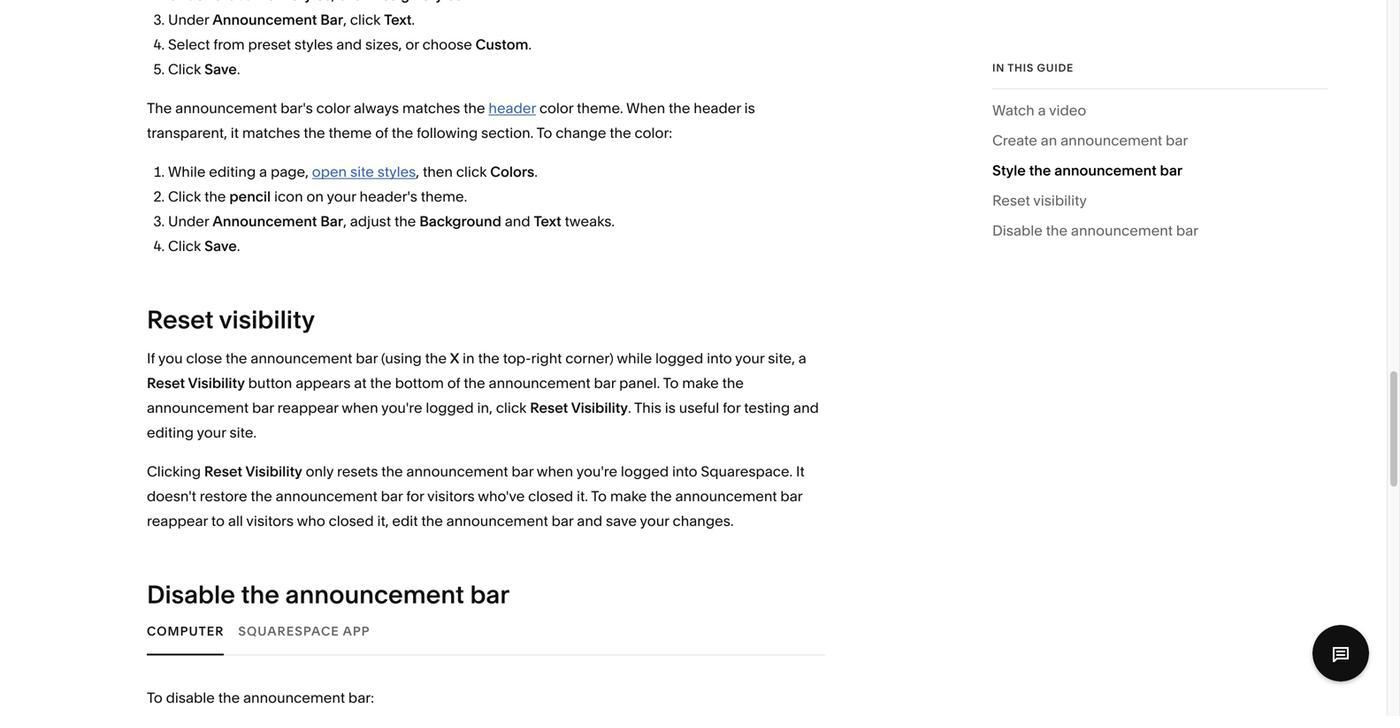 Task type: describe. For each thing, give the bounding box(es) containing it.
clicking reset visibility
[[147, 463, 302, 480]]

sizes,
[[365, 36, 402, 53]]

reappear inside only resets the announcement bar when you're logged into squarespace. it doesn't restore the announcement bar for visitors who've closed it. to make the announcement bar reappear to all visitors who closed it, edit the announcement bar and save your changes.
[[147, 513, 208, 530]]

style the announcement bar
[[992, 162, 1183, 179]]

only resets the announcement bar when you're logged into squarespace. it doesn't restore the announcement bar for visitors who've closed it. to make the announcement bar reappear to all visitors who closed it, edit the announcement bar and save your changes.
[[147, 463, 805, 530]]

page,
[[271, 163, 309, 180]]

. this is useful for testing and editing your site.
[[147, 399, 819, 441]]

button appears at the bottom of the announcement bar panel. to make the announcement bar reappear when you're logged in, click
[[147, 375, 744, 417]]

announcement down style the announcement bar 'link' on the top right
[[1071, 222, 1173, 239]]

announcement inside 'link'
[[1054, 162, 1157, 179]]

watch
[[992, 102, 1035, 119]]

reset up you
[[147, 305, 214, 335]]

disable
[[166, 689, 215, 707]]

pencil
[[229, 188, 271, 205]]

announcement inside under announcement bar , click text . select from preset styles and sizes, or choose custom . click save .
[[212, 11, 317, 28]]

your inside while editing a page, open site styles , then click colors . click the pencil icon on your header's theme. under announcement bar , adjust the background and text tweaks. click save .
[[327, 188, 356, 205]]

2 vertical spatial ,
[[343, 213, 347, 230]]

in this guide
[[992, 61, 1074, 74]]

create an announcement bar
[[992, 132, 1188, 149]]

and inside only resets the announcement bar when you're logged into squarespace. it doesn't restore the announcement bar for visitors who've closed it. to make the announcement bar reappear to all visitors who closed it, edit the announcement bar and save your changes.
[[577, 513, 602, 530]]

and inside . this is useful for testing and editing your site.
[[793, 399, 819, 417]]

0 vertical spatial matches
[[402, 99, 460, 117]]

editing inside while editing a page, open site styles , then click colors . click the pencil icon on your header's theme. under announcement bar , adjust the background and text tweaks. click save .
[[209, 163, 256, 180]]

resets
[[337, 463, 378, 480]]

if you close the announcement bar (using the x in the top-right corner) while logged into your site, a reset visibility
[[147, 350, 807, 392]]

preset
[[248, 36, 291, 53]]

header link
[[489, 99, 536, 117]]

reset visibility
[[530, 399, 628, 417]]

panel.
[[619, 375, 660, 392]]

click inside under announcement bar , click text . select from preset styles and sizes, or choose custom . click save .
[[168, 61, 201, 78]]

tweaks.
[[565, 213, 615, 230]]

this
[[634, 399, 661, 417]]

. down from on the top left
[[237, 61, 240, 78]]

reset visibility link
[[992, 188, 1087, 218]]

open
[[312, 163, 347, 180]]

0 vertical spatial visitors
[[427, 488, 475, 505]]

if
[[147, 350, 155, 367]]

top-
[[503, 350, 531, 367]]

reset inside reset visibility "link"
[[992, 192, 1030, 209]]

reappear inside 'button appears at the bottom of the announcement bar panel. to make the announcement bar reappear when you're logged in, click'
[[277, 399, 338, 417]]

save inside under announcement bar , click text . select from preset styles and sizes, or choose custom . click save .
[[204, 61, 237, 78]]

announcement down squarespace
[[243, 689, 345, 707]]

when inside 'button appears at the bottom of the announcement bar panel. to make the announcement bar reappear when you're logged in, click'
[[342, 399, 378, 417]]

color theme. when the header is transparent, it matches the theme of the following section. to change the color:
[[147, 99, 755, 141]]

computer
[[147, 624, 224, 639]]

choose
[[422, 36, 472, 53]]

to inside only resets the announcement bar when you're logged into squarespace. it doesn't restore the announcement bar for visitors who've closed it. to make the announcement bar reappear to all visitors who closed it, edit the announcement bar and save your changes.
[[591, 488, 607, 505]]

bar's
[[280, 99, 313, 117]]

or
[[405, 36, 419, 53]]

always
[[354, 99, 399, 117]]

2 horizontal spatial a
[[1038, 102, 1046, 119]]

the
[[147, 99, 172, 117]]

header's
[[360, 188, 417, 205]]

color:
[[635, 124, 672, 141]]

into inside only resets the announcement bar when you're logged into squarespace. it doesn't restore the announcement bar for visitors who've closed it. to make the announcement bar reappear to all visitors who closed it, edit the announcement bar and save your changes.
[[672, 463, 697, 480]]

x
[[450, 350, 459, 367]]

doesn't
[[147, 488, 196, 505]]

you're inside 'button appears at the bottom of the announcement bar panel. to make the announcement bar reappear when you're logged in, click'
[[381, 399, 422, 417]]

this
[[1008, 61, 1034, 74]]

squarespace
[[238, 624, 339, 639]]

1 horizontal spatial disable the announcement bar
[[992, 222, 1199, 239]]

1 vertical spatial ,
[[416, 163, 419, 180]]

styles inside while editing a page, open site styles , then click colors . click the pencil icon on your header's theme. under announcement bar , adjust the background and text tweaks. click save .
[[377, 163, 416, 180]]

transparent,
[[147, 124, 227, 141]]

1 vertical spatial disable
[[147, 580, 235, 610]]

bottom
[[395, 375, 444, 392]]

custom
[[476, 36, 528, 53]]

section.
[[481, 124, 534, 141]]

, inside under announcement bar , click text . select from preset styles and sizes, or choose custom . click save .
[[343, 11, 347, 28]]

the announcement bar's color always matches the header
[[147, 99, 536, 117]]

reset up restore in the left bottom of the page
[[204, 463, 242, 480]]

only
[[306, 463, 334, 480]]

to
[[211, 513, 225, 530]]

0 horizontal spatial visitors
[[246, 513, 294, 530]]

all
[[228, 513, 243, 530]]

click inside 'button appears at the bottom of the announcement bar panel. to make the announcement bar reappear when you're logged in, click'
[[496, 399, 527, 417]]

appears
[[296, 375, 351, 392]]

matches inside color theme. when the header is transparent, it matches the theme of the following section. to change the color:
[[242, 124, 300, 141]]

announcement up app
[[285, 580, 464, 610]]

0 horizontal spatial disable the announcement bar
[[147, 580, 510, 610]]

useful
[[679, 399, 719, 417]]

announcement down right
[[489, 375, 591, 392]]

3 click from the top
[[168, 237, 201, 255]]

. down pencil
[[237, 237, 240, 255]]

select
[[168, 36, 210, 53]]

. inside . this is useful for testing and editing your site.
[[628, 399, 631, 417]]

0 vertical spatial reset visibility
[[992, 192, 1087, 209]]

style the announcement bar link
[[992, 158, 1183, 188]]

corner)
[[565, 350, 614, 367]]

to inside 'button appears at the bottom of the announcement bar panel. to make the announcement bar reappear when you're logged in, click'
[[663, 375, 679, 392]]

bar inside under announcement bar , click text . select from preset styles and sizes, or choose custom . click save .
[[320, 11, 343, 28]]

announcement down the only
[[276, 488, 377, 505]]

for inside . this is useful for testing and editing your site.
[[723, 399, 741, 417]]

under announcement bar , click text . select from preset styles and sizes, or choose custom . click save .
[[168, 11, 532, 78]]

it.
[[577, 488, 588, 505]]

while
[[617, 350, 652, 367]]

testing
[[744, 399, 790, 417]]

background
[[419, 213, 501, 230]]

of inside 'button appears at the bottom of the announcement bar panel. to make the announcement bar reappear when you're logged in, click'
[[447, 375, 460, 392]]

1 color from the left
[[316, 99, 350, 117]]

your inside 'if you close the announcement bar (using the x in the top-right corner) while logged into your site, a reset visibility'
[[735, 350, 765, 367]]

in,
[[477, 399, 493, 417]]

2 vertical spatial visibility
[[245, 463, 302, 480]]

visibility inside 'if you close the announcement bar (using the x in the top-right corner) while logged into your site, a reset visibility'
[[188, 375, 245, 392]]

click inside under announcement bar , click text . select from preset styles and sizes, or choose custom . click save .
[[350, 11, 381, 28]]

watch a video
[[992, 102, 1086, 119]]

text inside under announcement bar , click text . select from preset styles and sizes, or choose custom . click save .
[[384, 11, 412, 28]]

(using
[[381, 350, 422, 367]]

following
[[417, 124, 478, 141]]

right
[[531, 350, 562, 367]]

when
[[626, 99, 665, 117]]

announcement down who've
[[446, 513, 548, 530]]

your inside . this is useful for testing and editing your site.
[[197, 424, 226, 441]]

. down 'header' link
[[534, 163, 538, 180]]

button
[[248, 375, 292, 392]]

restore
[[200, 488, 247, 505]]

make inside only resets the announcement bar when you're logged into squarespace. it doesn't restore the announcement bar for visitors who've closed it. to make the announcement bar reappear to all visitors who closed it, edit the announcement bar and save your changes.
[[610, 488, 647, 505]]

save
[[606, 513, 637, 530]]



Task type: vqa. For each thing, say whether or not it's contained in the screenshot.
email campaigns
no



Task type: locate. For each thing, give the bounding box(es) containing it.
visitors
[[427, 488, 475, 505], [246, 513, 294, 530]]

closed left it,
[[329, 513, 374, 530]]

1 horizontal spatial visibility
[[1033, 192, 1087, 209]]

0 horizontal spatial into
[[672, 463, 697, 480]]

,
[[343, 11, 347, 28], [416, 163, 419, 180], [343, 213, 347, 230]]

styles up the header's
[[377, 163, 416, 180]]

squarespace.
[[701, 463, 793, 480]]

and down colors
[[505, 213, 530, 230]]

when down at
[[342, 399, 378, 417]]

make up save
[[610, 488, 647, 505]]

0 vertical spatial logged
[[655, 350, 703, 367]]

text left tweaks.
[[534, 213, 561, 230]]

to left disable
[[147, 689, 163, 707]]

announcement inside while editing a page, open site styles , then click colors . click the pencil icon on your header's theme. under announcement bar , adjust the background and text tweaks. click save .
[[212, 213, 317, 230]]

a
[[1038, 102, 1046, 119], [259, 163, 267, 180], [799, 350, 807, 367]]

bar:
[[348, 689, 374, 707]]

0 horizontal spatial for
[[406, 488, 424, 505]]

click up sizes,
[[350, 11, 381, 28]]

bar inside while editing a page, open site styles , then click colors . click the pencil icon on your header's theme. under announcement bar , adjust the background and text tweaks. click save .
[[320, 213, 343, 230]]

reset visibility down style on the right top of page
[[992, 192, 1087, 209]]

make up useful
[[682, 375, 719, 392]]

1 horizontal spatial text
[[534, 213, 561, 230]]

0 vertical spatial theme.
[[577, 99, 623, 117]]

disable the announcement bar up the squarespace app
[[147, 580, 510, 610]]

when inside only resets the announcement bar when you're logged into squarespace. it doesn't restore the announcement bar for visitors who've closed it. to make the announcement bar reappear to all visitors who closed it, edit the announcement bar and save your changes.
[[537, 463, 573, 480]]

for inside only resets the announcement bar when you're logged into squarespace. it doesn't restore the announcement bar for visitors who've closed it. to make the announcement bar reappear to all visitors who closed it, edit the announcement bar and save your changes.
[[406, 488, 424, 505]]

1 vertical spatial editing
[[147, 424, 194, 441]]

at
[[354, 375, 367, 392]]

1 horizontal spatial into
[[707, 350, 732, 367]]

0 vertical spatial of
[[375, 124, 388, 141]]

save
[[204, 61, 237, 78], [204, 237, 237, 255]]

theme. inside color theme. when the header is transparent, it matches the theme of the following section. to change the color:
[[577, 99, 623, 117]]

a left the video
[[1038, 102, 1046, 119]]

1 vertical spatial reset visibility
[[147, 305, 315, 335]]

you're down bottom
[[381, 399, 422, 417]]

reappear down doesn't
[[147, 513, 208, 530]]

icon
[[274, 188, 303, 205]]

styles inside under announcement bar , click text . select from preset styles and sizes, or choose custom . click save .
[[294, 36, 333, 53]]

1 under from the top
[[168, 11, 209, 28]]

reset down style on the right top of page
[[992, 192, 1030, 209]]

1 save from the top
[[204, 61, 237, 78]]

site,
[[768, 350, 795, 367]]

disable
[[992, 222, 1043, 239], [147, 580, 235, 610]]

theme. inside while editing a page, open site styles , then click colors . click the pencil icon on your header's theme. under announcement bar , adjust the background and text tweaks. click save .
[[421, 188, 467, 205]]

matches down the bar's
[[242, 124, 300, 141]]

create an announcement bar link
[[992, 128, 1188, 158]]

of down x
[[447, 375, 460, 392]]

open site styles link
[[312, 163, 416, 180]]

site.
[[230, 424, 257, 441]]

from
[[213, 36, 245, 53]]

0 horizontal spatial header
[[489, 99, 536, 117]]

logged right 'while'
[[655, 350, 703, 367]]

your left site, on the right of the page
[[735, 350, 765, 367]]

make
[[682, 375, 719, 392], [610, 488, 647, 505]]

1 horizontal spatial theme.
[[577, 99, 623, 117]]

0 vertical spatial visibility
[[1033, 192, 1087, 209]]

1 header from the left
[[489, 99, 536, 117]]

visibility
[[188, 375, 245, 392], [571, 399, 628, 417], [245, 463, 302, 480]]

1 horizontal spatial visitors
[[427, 488, 475, 505]]

theme. up change
[[577, 99, 623, 117]]

0 horizontal spatial of
[[375, 124, 388, 141]]

disable up computer
[[147, 580, 235, 610]]

of
[[375, 124, 388, 141], [447, 375, 460, 392]]

. up 'header' link
[[528, 36, 532, 53]]

then
[[423, 163, 453, 180]]

a right site, on the right of the page
[[799, 350, 807, 367]]

is inside color theme. when the header is transparent, it matches the theme of the following section. to change the color:
[[744, 99, 755, 117]]

1 horizontal spatial visibility
[[245, 463, 302, 480]]

you're up 'it.'
[[576, 463, 617, 480]]

visibility down style the announcement bar 'link' on the top right
[[1033, 192, 1087, 209]]

1 click from the top
[[168, 61, 201, 78]]

1 vertical spatial closed
[[329, 513, 374, 530]]

announcement down create an announcement bar link
[[1054, 162, 1157, 179]]

editing
[[209, 163, 256, 180], [147, 424, 194, 441]]

0 horizontal spatial make
[[610, 488, 647, 505]]

0 vertical spatial announcement
[[212, 11, 317, 28]]

0 vertical spatial disable
[[992, 222, 1043, 239]]

1 vertical spatial make
[[610, 488, 647, 505]]

visibility left the only
[[245, 463, 302, 480]]

0 vertical spatial under
[[168, 11, 209, 28]]

into inside 'if you close the announcement bar (using the x in the top-right corner) while logged into your site, a reset visibility'
[[707, 350, 732, 367]]

save inside while editing a page, open site styles , then click colors . click the pencil icon on your header's theme. under announcement bar , adjust the background and text tweaks. click save .
[[204, 237, 237, 255]]

a left the page,
[[259, 163, 267, 180]]

bar inside 'link'
[[1160, 162, 1183, 179]]

1 vertical spatial bar
[[320, 213, 343, 230]]

1 horizontal spatial click
[[456, 163, 487, 180]]

editing up clicking
[[147, 424, 194, 441]]

change
[[556, 124, 606, 141]]

on
[[306, 188, 324, 205]]

announcement down squarespace.
[[675, 488, 777, 505]]

adjust
[[350, 213, 391, 230]]

squarespace app
[[238, 624, 370, 639]]

disable the announcement bar down style the announcement bar 'link' on the top right
[[992, 222, 1199, 239]]

make inside 'button appears at the bottom of the announcement bar panel. to make the announcement bar reappear when you're logged in, click'
[[682, 375, 719, 392]]

while editing a page, open site styles , then click colors . click the pencil icon on your header's theme. under announcement bar , adjust the background and text tweaks. click save .
[[168, 163, 615, 255]]

1 horizontal spatial reappear
[[277, 399, 338, 417]]

logged inside only resets the announcement bar when you're logged into squarespace. it doesn't restore the announcement bar for visitors who've closed it. to make the announcement bar reappear to all visitors who closed it, edit the announcement bar and save your changes.
[[621, 463, 669, 480]]

0 vertical spatial visibility
[[188, 375, 245, 392]]

video
[[1049, 102, 1086, 119]]

visibility down panel.
[[571, 399, 628, 417]]

0 vertical spatial for
[[723, 399, 741, 417]]

0 horizontal spatial you're
[[381, 399, 422, 417]]

0 vertical spatial bar
[[320, 11, 343, 28]]

theme. down then
[[421, 188, 467, 205]]

an
[[1041, 132, 1057, 149]]

tab list
[[147, 607, 825, 656]]

under inside under announcement bar , click text . select from preset styles and sizes, or choose custom . click save .
[[168, 11, 209, 28]]

0 horizontal spatial editing
[[147, 424, 194, 441]]

logged up save
[[621, 463, 669, 480]]

1 horizontal spatial header
[[694, 99, 741, 117]]

1 horizontal spatial make
[[682, 375, 719, 392]]

reset visibility up close
[[147, 305, 315, 335]]

into
[[707, 350, 732, 367], [672, 463, 697, 480]]

0 vertical spatial closed
[[528, 488, 573, 505]]

0 horizontal spatial closed
[[329, 513, 374, 530]]

0 horizontal spatial theme.
[[421, 188, 467, 205]]

you're
[[381, 399, 422, 417], [576, 463, 617, 480]]

while
[[168, 163, 206, 180]]

1 announcement from the top
[[212, 11, 317, 28]]

and down 'it.'
[[577, 513, 602, 530]]

announcement up preset
[[212, 11, 317, 28]]

.
[[412, 11, 415, 28], [528, 36, 532, 53], [237, 61, 240, 78], [534, 163, 538, 180], [237, 237, 240, 255], [628, 399, 631, 417]]

2 save from the top
[[204, 237, 237, 255]]

in
[[992, 61, 1005, 74]]

0 horizontal spatial a
[[259, 163, 267, 180]]

to left change
[[537, 124, 552, 141]]

1 vertical spatial a
[[259, 163, 267, 180]]

your left site.
[[197, 424, 226, 441]]

to disable the announcement bar:
[[147, 689, 377, 707]]

header inside color theme. when the header is transparent, it matches the theme of the following section. to change the color:
[[694, 99, 741, 117]]

under down while
[[168, 213, 209, 230]]

0 horizontal spatial text
[[384, 11, 412, 28]]

colors
[[490, 163, 534, 180]]

0 horizontal spatial reappear
[[147, 513, 208, 530]]

for up edit
[[406, 488, 424, 505]]

1 vertical spatial save
[[204, 237, 237, 255]]

and
[[336, 36, 362, 53], [505, 213, 530, 230], [793, 399, 819, 417], [577, 513, 602, 530]]

color up the theme on the left of the page
[[316, 99, 350, 117]]

a inside while editing a page, open site styles , then click colors . click the pencil icon on your header's theme. under announcement bar , adjust the background and text tweaks. click save .
[[259, 163, 267, 180]]

announcement inside 'if you close the announcement bar (using the x in the top-right corner) while logged into your site, a reset visibility'
[[251, 350, 352, 367]]

the inside 'link'
[[1029, 162, 1051, 179]]

1 horizontal spatial styles
[[377, 163, 416, 180]]

0 vertical spatial is
[[744, 99, 755, 117]]

announcement up style the announcement bar
[[1061, 132, 1162, 149]]

you're inside only resets the announcement bar when you're logged into squarespace. it doesn't restore the announcement bar for visitors who've closed it. to make the announcement bar reappear to all visitors who closed it, edit the announcement bar and save your changes.
[[576, 463, 617, 480]]

logged inside 'if you close the announcement bar (using the x in the top-right corner) while logged into your site, a reset visibility'
[[655, 350, 703, 367]]

your
[[327, 188, 356, 205], [735, 350, 765, 367], [197, 424, 226, 441], [640, 513, 669, 530]]

1 horizontal spatial you're
[[576, 463, 617, 480]]

disable the announcement bar link
[[992, 218, 1199, 248]]

save down from on the top left
[[204, 61, 237, 78]]

1 horizontal spatial is
[[744, 99, 755, 117]]

disable down reset visibility "link"
[[992, 222, 1043, 239]]

who
[[297, 513, 325, 530]]

1 vertical spatial into
[[672, 463, 697, 480]]

computer button
[[147, 607, 224, 656]]

under up select
[[168, 11, 209, 28]]

squarespace app button
[[238, 607, 370, 656]]

announcement down pencil
[[212, 213, 317, 230]]

who've
[[478, 488, 525, 505]]

1 vertical spatial visibility
[[219, 305, 315, 335]]

1 vertical spatial click
[[456, 163, 487, 180]]

1 vertical spatial click
[[168, 188, 201, 205]]

1 vertical spatial theme.
[[421, 188, 467, 205]]

0 vertical spatial into
[[707, 350, 732, 367]]

when down reset visibility at the left
[[537, 463, 573, 480]]

color
[[316, 99, 350, 117], [539, 99, 573, 117]]

0 horizontal spatial reset visibility
[[147, 305, 315, 335]]

the
[[464, 99, 485, 117], [669, 99, 690, 117], [304, 124, 325, 141], [392, 124, 413, 141], [610, 124, 631, 141], [1029, 162, 1051, 179], [204, 188, 226, 205], [394, 213, 416, 230], [1046, 222, 1068, 239], [226, 350, 247, 367], [425, 350, 447, 367], [478, 350, 500, 367], [370, 375, 392, 392], [464, 375, 485, 392], [722, 375, 744, 392], [381, 463, 403, 480], [251, 488, 272, 505], [650, 488, 672, 505], [421, 513, 443, 530], [241, 580, 279, 610], [218, 689, 240, 707]]

your inside only resets the announcement bar when you're logged into squarespace. it doesn't restore the announcement bar for visitors who've closed it. to make the announcement bar reappear to all visitors who closed it, edit the announcement bar and save your changes.
[[640, 513, 669, 530]]

reset down you
[[147, 375, 185, 392]]

announcement up it
[[175, 99, 277, 117]]

and right testing
[[793, 399, 819, 417]]

color inside color theme. when the header is transparent, it matches the theme of the following section. to change the color:
[[539, 99, 573, 117]]

style
[[992, 162, 1026, 179]]

2 color from the left
[[539, 99, 573, 117]]

0 horizontal spatial color
[[316, 99, 350, 117]]

your right on
[[327, 188, 356, 205]]

matches up "following"
[[402, 99, 460, 117]]

editing up pencil
[[209, 163, 256, 180]]

visibility down close
[[188, 375, 245, 392]]

close
[[186, 350, 222, 367]]

0 vertical spatial a
[[1038, 102, 1046, 119]]

1 vertical spatial when
[[537, 463, 573, 480]]

1 vertical spatial is
[[665, 399, 676, 417]]

0 vertical spatial click
[[350, 11, 381, 28]]

0 vertical spatial make
[[682, 375, 719, 392]]

visibility up button
[[219, 305, 315, 335]]

matches
[[402, 99, 460, 117], [242, 124, 300, 141]]

click right then
[[456, 163, 487, 180]]

announcement up who've
[[406, 463, 508, 480]]

bar inside 'if you close the announcement bar (using the x in the top-right corner) while logged into your site, a reset visibility'
[[356, 350, 378, 367]]

announcement up appears
[[251, 350, 352, 367]]

1 bar from the top
[[320, 11, 343, 28]]

visitors right all
[[246, 513, 294, 530]]

2 bar from the top
[[320, 213, 343, 230]]

2 vertical spatial click
[[168, 237, 201, 255]]

2 under from the top
[[168, 213, 209, 230]]

2 announcement from the top
[[212, 213, 317, 230]]

visitors left who've
[[427, 488, 475, 505]]

reset down right
[[530, 399, 568, 417]]

text inside while editing a page, open site styles , then click colors . click the pencil icon on your header's theme. under announcement bar , adjust the background and text tweaks. click save .
[[534, 213, 561, 230]]

1 vertical spatial disable the announcement bar
[[147, 580, 510, 610]]

1 vertical spatial text
[[534, 213, 561, 230]]

is inside . this is useful for testing and editing your site.
[[665, 399, 676, 417]]

visibility inside "link"
[[1033, 192, 1087, 209]]

1 vertical spatial for
[[406, 488, 424, 505]]

a inside 'if you close the announcement bar (using the x in the top-right corner) while logged into your site, a reset visibility'
[[799, 350, 807, 367]]

1 horizontal spatial for
[[723, 399, 741, 417]]

create
[[992, 132, 1037, 149]]

watch a video link
[[992, 98, 1086, 128]]

header up section.
[[489, 99, 536, 117]]

1 horizontal spatial a
[[799, 350, 807, 367]]

to inside color theme. when the header is transparent, it matches the theme of the following section. to change the color:
[[537, 124, 552, 141]]

1 vertical spatial under
[[168, 213, 209, 230]]

0 horizontal spatial disable
[[147, 580, 235, 610]]

0 vertical spatial you're
[[381, 399, 422, 417]]

text up sizes,
[[384, 11, 412, 28]]

0 horizontal spatial visibility
[[188, 375, 245, 392]]

closed left 'it.'
[[528, 488, 573, 505]]

of inside color theme. when the header is transparent, it matches the theme of the following section. to change the color:
[[375, 124, 388, 141]]

styles right preset
[[294, 36, 333, 53]]

visibility
[[1033, 192, 1087, 209], [219, 305, 315, 335]]

1 horizontal spatial of
[[447, 375, 460, 392]]

1 horizontal spatial closed
[[528, 488, 573, 505]]

2 horizontal spatial visibility
[[571, 399, 628, 417]]

into up useful
[[707, 350, 732, 367]]

0 horizontal spatial click
[[350, 11, 381, 28]]

2 vertical spatial logged
[[621, 463, 669, 480]]

disable the announcement bar
[[992, 222, 1199, 239], [147, 580, 510, 610]]

guide
[[1037, 61, 1074, 74]]

click
[[350, 11, 381, 28], [456, 163, 487, 180], [496, 399, 527, 417]]

2 horizontal spatial click
[[496, 399, 527, 417]]

it,
[[377, 513, 389, 530]]

theme
[[329, 124, 372, 141]]

bar
[[320, 11, 343, 28], [320, 213, 343, 230]]

1 vertical spatial of
[[447, 375, 460, 392]]

click inside while editing a page, open site styles , then click colors . click the pencil icon on your header's theme. under announcement bar , adjust the background and text tweaks. click save .
[[456, 163, 487, 180]]

it
[[796, 463, 805, 480]]

0 vertical spatial when
[[342, 399, 378, 417]]

text
[[384, 11, 412, 28], [534, 213, 561, 230]]

0 vertical spatial ,
[[343, 11, 347, 28]]

under inside while editing a page, open site styles , then click colors . click the pencil icon on your header's theme. under announcement bar , adjust the background and text tweaks. click save .
[[168, 213, 209, 230]]

changes.
[[673, 513, 734, 530]]

your right save
[[640, 513, 669, 530]]

header right the when
[[694, 99, 741, 117]]

when
[[342, 399, 378, 417], [537, 463, 573, 480]]

announcement down close
[[147, 399, 249, 417]]

it
[[231, 124, 239, 141]]

reset inside 'if you close the announcement bar (using the x in the top-right corner) while logged into your site, a reset visibility'
[[147, 375, 185, 392]]

. left the "this"
[[628, 399, 631, 417]]

save down pencil
[[204, 237, 237, 255]]

and inside while editing a page, open site styles , then click colors . click the pencil icon on your header's theme. under announcement bar , adjust the background and text tweaks. click save .
[[505, 213, 530, 230]]

header
[[489, 99, 536, 117], [694, 99, 741, 117]]

. up or at the left top
[[412, 11, 415, 28]]

announcement
[[212, 11, 317, 28], [212, 213, 317, 230]]

app
[[343, 624, 370, 639]]

styles
[[294, 36, 333, 53], [377, 163, 416, 180]]

click right in,
[[496, 399, 527, 417]]

1 horizontal spatial reset visibility
[[992, 192, 1087, 209]]

1 vertical spatial matches
[[242, 124, 300, 141]]

to
[[537, 124, 552, 141], [663, 375, 679, 392], [591, 488, 607, 505], [147, 689, 163, 707]]

1 horizontal spatial disable
[[992, 222, 1043, 239]]

0 horizontal spatial visibility
[[219, 305, 315, 335]]

editing inside . this is useful for testing and editing your site.
[[147, 424, 194, 441]]

0 vertical spatial click
[[168, 61, 201, 78]]

clicking
[[147, 463, 201, 480]]

1 horizontal spatial color
[[539, 99, 573, 117]]

0 horizontal spatial matches
[[242, 124, 300, 141]]

site
[[350, 163, 374, 180]]

to right panel.
[[663, 375, 679, 392]]

logged left in,
[[426, 399, 474, 417]]

0 vertical spatial reappear
[[277, 399, 338, 417]]

tab list containing computer
[[147, 607, 825, 656]]

to right 'it.'
[[591, 488, 607, 505]]

2 vertical spatial a
[[799, 350, 807, 367]]

logged inside 'button appears at the bottom of the announcement bar panel. to make the announcement bar reappear when you're logged in, click'
[[426, 399, 474, 417]]

1 vertical spatial visibility
[[571, 399, 628, 417]]

reappear down appears
[[277, 399, 338, 417]]

2 click from the top
[[168, 188, 201, 205]]

color up change
[[539, 99, 573, 117]]

into up "changes."
[[672, 463, 697, 480]]

2 header from the left
[[694, 99, 741, 117]]

1 vertical spatial logged
[[426, 399, 474, 417]]

for right useful
[[723, 399, 741, 417]]

and inside under announcement bar , click text . select from preset styles and sizes, or choose custom . click save .
[[336, 36, 362, 53]]

of down always
[[375, 124, 388, 141]]

closed
[[528, 488, 573, 505], [329, 513, 374, 530]]

1 horizontal spatial matches
[[402, 99, 460, 117]]

and left sizes,
[[336, 36, 362, 53]]

0 horizontal spatial is
[[665, 399, 676, 417]]



